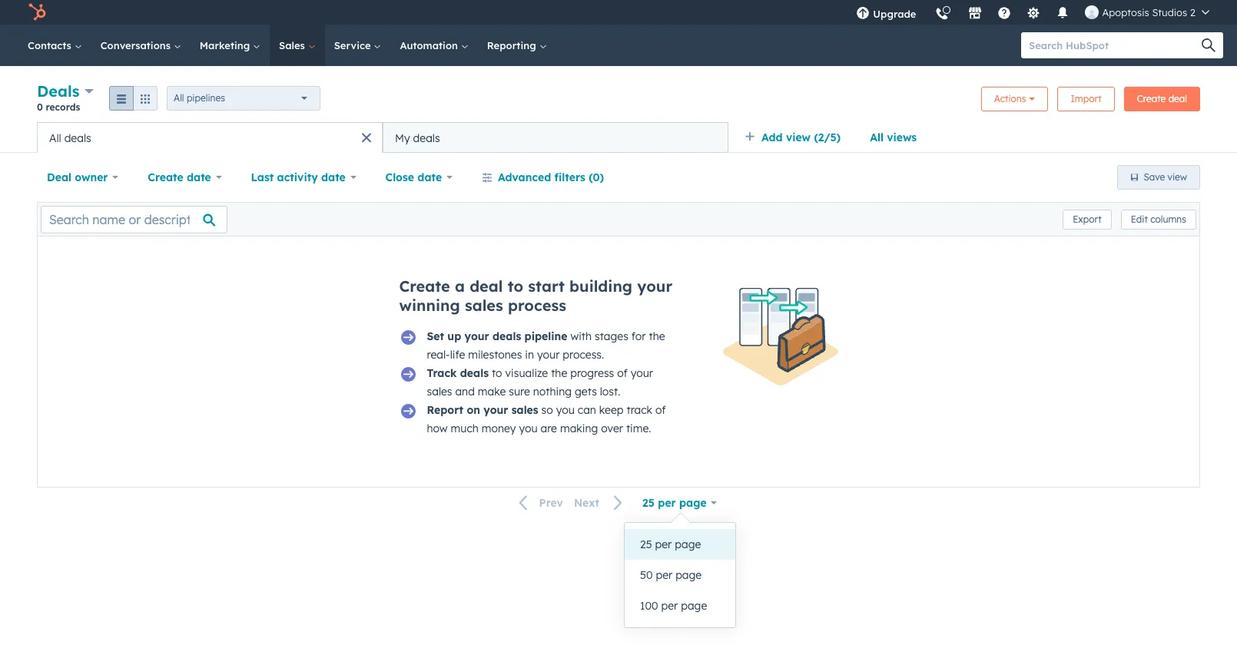 Task type: locate. For each thing, give the bounding box(es) containing it.
2 vertical spatial create
[[399, 277, 450, 296]]

0 horizontal spatial create
[[148, 171, 183, 184]]

per
[[658, 496, 676, 510], [655, 538, 672, 552], [656, 569, 673, 583], [661, 599, 678, 613]]

1 vertical spatial sales
[[427, 385, 452, 399]]

search button
[[1194, 32, 1223, 58]]

date inside 'last activity date' popup button
[[321, 171, 346, 184]]

the inside to visualize the progress of your sales and make sure nothing gets lost.
[[551, 367, 567, 380]]

1 vertical spatial to
[[492, 367, 502, 380]]

much
[[451, 422, 479, 436]]

100 per page button
[[625, 591, 735, 622]]

0 vertical spatial 25
[[643, 496, 655, 510]]

deals up and
[[460, 367, 489, 380]]

0 horizontal spatial the
[[551, 367, 567, 380]]

the up nothing
[[551, 367, 567, 380]]

to inside to visualize the progress of your sales and make sure nothing gets lost.
[[492, 367, 502, 380]]

all
[[174, 92, 184, 103], [870, 131, 884, 144], [49, 131, 61, 145]]

Search name or description search field
[[41, 206, 227, 233]]

date for close date
[[418, 171, 442, 184]]

0 vertical spatial create
[[1137, 93, 1166, 104]]

page down 50 per page "button"
[[681, 599, 707, 613]]

prev
[[539, 497, 563, 510]]

0 vertical spatial 25 per page
[[643, 496, 707, 510]]

in
[[525, 348, 534, 362]]

how
[[427, 422, 448, 436]]

create inside button
[[1137, 93, 1166, 104]]

all pipelines button
[[167, 86, 321, 110]]

100 per page
[[640, 599, 707, 613]]

1 vertical spatial 25
[[640, 538, 652, 552]]

marketplaces button
[[959, 0, 992, 25]]

0 horizontal spatial all
[[49, 131, 61, 145]]

1 vertical spatial of
[[656, 403, 666, 417]]

create left a on the left
[[399, 277, 450, 296]]

25 per page
[[643, 496, 707, 510], [640, 538, 701, 552]]

per for 50 per page "button"
[[656, 569, 673, 583]]

pipelines
[[187, 92, 225, 103]]

of up lost. at the bottom of the page
[[617, 367, 628, 380]]

0 horizontal spatial sales
[[427, 385, 452, 399]]

sales up set up your deals pipeline
[[465, 296, 503, 315]]

deals
[[64, 131, 91, 145], [413, 131, 440, 145], [493, 330, 521, 344], [460, 367, 489, 380]]

your up the 'track'
[[631, 367, 653, 380]]

all inside all pipelines popup button
[[174, 92, 184, 103]]

page inside "button"
[[676, 569, 702, 583]]

all left pipelines
[[174, 92, 184, 103]]

columns
[[1151, 213, 1187, 225]]

of right the 'track'
[[656, 403, 666, 417]]

1 horizontal spatial sales
[[465, 296, 503, 315]]

with
[[571, 330, 592, 344]]

25 up the 50
[[640, 538, 652, 552]]

report on your sales
[[427, 403, 538, 417]]

close date button
[[375, 162, 463, 193]]

you left are
[[519, 422, 538, 436]]

milestones
[[468, 348, 522, 362]]

view inside save view button
[[1168, 171, 1187, 183]]

help button
[[992, 0, 1018, 25]]

reporting
[[487, 39, 539, 51]]

1 vertical spatial deal
[[470, 277, 503, 296]]

edit columns
[[1131, 213, 1187, 225]]

apoptosis studios 2
[[1102, 6, 1196, 18]]

0 vertical spatial to
[[508, 277, 523, 296]]

all for all deals
[[49, 131, 61, 145]]

settings image
[[1027, 7, 1041, 21]]

owner
[[75, 171, 108, 184]]

1 date from the left
[[187, 171, 211, 184]]

all inside all deals button
[[49, 131, 61, 145]]

25 per page up 25 per page button
[[643, 496, 707, 510]]

settings link
[[1018, 0, 1050, 25]]

conversations
[[100, 39, 174, 51]]

0 horizontal spatial to
[[492, 367, 502, 380]]

view
[[786, 131, 811, 144], [1168, 171, 1187, 183]]

save view
[[1144, 171, 1187, 183]]

per right the 50
[[656, 569, 673, 583]]

0 horizontal spatial date
[[187, 171, 211, 184]]

2 horizontal spatial all
[[870, 131, 884, 144]]

date right close
[[418, 171, 442, 184]]

deals right my
[[413, 131, 440, 145]]

pipeline
[[525, 330, 568, 344]]

the
[[649, 330, 665, 344], [551, 367, 567, 380]]

life
[[450, 348, 465, 362]]

all pipelines
[[174, 92, 225, 103]]

create for create date
[[148, 171, 183, 184]]

1 vertical spatial view
[[1168, 171, 1187, 183]]

25 per page button
[[625, 530, 735, 560]]

date
[[187, 171, 211, 184], [321, 171, 346, 184], [418, 171, 442, 184]]

date down all deals button
[[187, 171, 211, 184]]

sales down sure
[[512, 403, 538, 417]]

search image
[[1202, 38, 1216, 52]]

1 horizontal spatial create
[[399, 277, 450, 296]]

page up 25 per page button
[[679, 496, 707, 510]]

page up 50 per page "button"
[[675, 538, 701, 552]]

25 right next button
[[643, 496, 655, 510]]

deal owner button
[[37, 162, 129, 193]]

of inside to visualize the progress of your sales and make sure nothing gets lost.
[[617, 367, 628, 380]]

0 vertical spatial of
[[617, 367, 628, 380]]

1 horizontal spatial view
[[1168, 171, 1187, 183]]

to down milestones
[[492, 367, 502, 380]]

1 vertical spatial 25 per page
[[640, 538, 701, 552]]

per up 25 per page button
[[658, 496, 676, 510]]

date for create date
[[187, 171, 211, 184]]

0 vertical spatial the
[[649, 330, 665, 344]]

0 vertical spatial view
[[786, 131, 811, 144]]

group
[[109, 86, 158, 110]]

1 vertical spatial the
[[551, 367, 567, 380]]

all inside 'all views' link
[[870, 131, 884, 144]]

you right so
[[556, 403, 575, 417]]

apoptosis studios 2 button
[[1076, 0, 1219, 25]]

1 horizontal spatial the
[[649, 330, 665, 344]]

add view (2/5) button
[[735, 122, 860, 153]]

2 horizontal spatial sales
[[512, 403, 538, 417]]

export
[[1073, 213, 1102, 225]]

money
[[482, 422, 516, 436]]

view inside add view (2/5) popup button
[[786, 131, 811, 144]]

your up for
[[637, 277, 673, 296]]

your up money
[[484, 403, 508, 417]]

with stages for the real-life milestones in your process.
[[427, 330, 665, 362]]

0 horizontal spatial of
[[617, 367, 628, 380]]

create inside create a deal to start building your winning sales process
[[399, 277, 450, 296]]

create
[[1137, 93, 1166, 104], [148, 171, 183, 184], [399, 277, 450, 296]]

apoptosis
[[1102, 6, 1150, 18]]

create down search hubspot search box
[[1137, 93, 1166, 104]]

visualize
[[505, 367, 548, 380]]

per inside "button"
[[656, 569, 673, 583]]

page down 25 per page button
[[676, 569, 702, 583]]

view right save
[[1168, 171, 1187, 183]]

group inside deals banner
[[109, 86, 158, 110]]

sales
[[465, 296, 503, 315], [427, 385, 452, 399], [512, 403, 538, 417]]

all down 0 records
[[49, 131, 61, 145]]

stages
[[595, 330, 629, 344]]

per for 100 per page button
[[661, 599, 678, 613]]

2 horizontal spatial create
[[1137, 93, 1166, 104]]

of
[[617, 367, 628, 380], [656, 403, 666, 417]]

add
[[762, 131, 783, 144]]

page
[[679, 496, 707, 510], [675, 538, 701, 552], [676, 569, 702, 583], [681, 599, 707, 613]]

hubspot link
[[18, 3, 58, 22]]

25 per page up the 50 per page
[[640, 538, 701, 552]]

2 horizontal spatial date
[[418, 171, 442, 184]]

to inside create a deal to start building your winning sales process
[[508, 277, 523, 296]]

page for 50 per page "button"
[[676, 569, 702, 583]]

1 horizontal spatial all
[[174, 92, 184, 103]]

deal
[[47, 171, 72, 184]]

advanced filters (0)
[[498, 171, 604, 184]]

1 vertical spatial create
[[148, 171, 183, 184]]

1 horizontal spatial date
[[321, 171, 346, 184]]

per right 100
[[661, 599, 678, 613]]

1 horizontal spatial of
[[656, 403, 666, 417]]

to left the start
[[508, 277, 523, 296]]

Search HubSpot search field
[[1021, 32, 1210, 58]]

3 date from the left
[[418, 171, 442, 184]]

start
[[528, 277, 565, 296]]

export button
[[1063, 209, 1112, 229]]

date right activity on the top of page
[[321, 171, 346, 184]]

per up the 50 per page
[[655, 538, 672, 552]]

marketing link
[[190, 25, 270, 66]]

0 vertical spatial sales
[[465, 296, 503, 315]]

25 inside dropdown button
[[643, 496, 655, 510]]

0 records
[[37, 101, 80, 113]]

page for 100 per page button
[[681, 599, 707, 613]]

create inside popup button
[[148, 171, 183, 184]]

menu
[[847, 0, 1219, 30]]

all left views
[[870, 131, 884, 144]]

0 horizontal spatial you
[[519, 422, 538, 436]]

1 horizontal spatial to
[[508, 277, 523, 296]]

25 per page inside button
[[640, 538, 701, 552]]

0 horizontal spatial view
[[786, 131, 811, 144]]

all deals
[[49, 131, 91, 145]]

2 vertical spatial sales
[[512, 403, 538, 417]]

winning
[[399, 296, 460, 315]]

add view (2/5)
[[762, 131, 841, 144]]

2
[[1190, 6, 1196, 18]]

sales down track
[[427, 385, 452, 399]]

1 horizontal spatial you
[[556, 403, 575, 417]]

1 vertical spatial you
[[519, 422, 538, 436]]

sales inside to visualize the progress of your sales and make sure nothing gets lost.
[[427, 385, 452, 399]]

make
[[478, 385, 506, 399]]

2 date from the left
[[321, 171, 346, 184]]

deals down records
[[64, 131, 91, 145]]

calling icon button
[[929, 2, 956, 24]]

1 horizontal spatial deal
[[1169, 93, 1187, 104]]

0 vertical spatial deal
[[1169, 93, 1187, 104]]

create up search name or description search box
[[148, 171, 183, 184]]

your down pipeline
[[537, 348, 560, 362]]

date inside close date popup button
[[418, 171, 442, 184]]

view right add
[[786, 131, 811, 144]]

the right for
[[649, 330, 665, 344]]

report
[[427, 403, 464, 417]]

sure
[[509, 385, 530, 399]]

0 horizontal spatial deal
[[470, 277, 503, 296]]

deal inside button
[[1169, 93, 1187, 104]]

date inside create date popup button
[[187, 171, 211, 184]]



Task type: vqa. For each thing, say whether or not it's contained in the screenshot.
Get started
no



Task type: describe. For each thing, give the bounding box(es) containing it.
deals for my deals
[[413, 131, 440, 145]]

edit columns button
[[1121, 209, 1197, 229]]

for
[[632, 330, 646, 344]]

sales
[[279, 39, 308, 51]]

25 per page inside dropdown button
[[643, 496, 707, 510]]

page inside dropdown button
[[679, 496, 707, 510]]

lost.
[[600, 385, 620, 399]]

deal owner
[[47, 171, 108, 184]]

create for create a deal to start building your winning sales process
[[399, 277, 450, 296]]

last activity date button
[[241, 162, 366, 193]]

notifications image
[[1056, 7, 1070, 21]]

tara schultz image
[[1085, 5, 1099, 19]]

import
[[1071, 93, 1102, 104]]

marketplaces image
[[969, 7, 983, 21]]

actions button
[[981, 86, 1049, 111]]

view for add
[[786, 131, 811, 144]]

50 per page
[[640, 569, 702, 583]]

help image
[[998, 7, 1012, 21]]

real-
[[427, 348, 450, 362]]

next button
[[569, 494, 633, 514]]

records
[[46, 101, 80, 113]]

deal inside create a deal to start building your winning sales process
[[470, 277, 503, 296]]

pagination navigation
[[510, 493, 633, 514]]

filters
[[555, 171, 586, 184]]

hubspot image
[[28, 3, 46, 22]]

contacts link
[[18, 25, 91, 66]]

last
[[251, 171, 274, 184]]

calling icon image
[[936, 8, 949, 22]]

contacts
[[28, 39, 74, 51]]

create date
[[148, 171, 211, 184]]

save
[[1144, 171, 1165, 183]]

import button
[[1058, 86, 1115, 111]]

(2/5)
[[814, 131, 841, 144]]

deals banner
[[37, 80, 1200, 122]]

25 per page button
[[633, 488, 727, 519]]

to visualize the progress of your sales and make sure nothing gets lost.
[[427, 367, 653, 399]]

close
[[385, 171, 414, 184]]

activity
[[277, 171, 318, 184]]

are
[[541, 422, 557, 436]]

can
[[578, 403, 596, 417]]

your inside create a deal to start building your winning sales process
[[637, 277, 673, 296]]

sales inside create a deal to start building your winning sales process
[[465, 296, 503, 315]]

up
[[448, 330, 461, 344]]

your inside to visualize the progress of your sales and make sure nothing gets lost.
[[631, 367, 653, 380]]

save view button
[[1117, 165, 1200, 190]]

all views
[[870, 131, 917, 144]]

page for 25 per page button
[[675, 538, 701, 552]]

all for all pipelines
[[174, 92, 184, 103]]

edit
[[1131, 213, 1148, 225]]

and
[[455, 385, 475, 399]]

25 inside button
[[640, 538, 652, 552]]

of inside so you can keep track of how much money you are making over time.
[[656, 403, 666, 417]]

create date button
[[138, 162, 232, 193]]

process.
[[563, 348, 604, 362]]

create for create deal
[[1137, 93, 1166, 104]]

per inside dropdown button
[[658, 496, 676, 510]]

over
[[601, 422, 623, 436]]

next
[[574, 497, 600, 510]]

deals up milestones
[[493, 330, 521, 344]]

building
[[570, 277, 633, 296]]

process
[[508, 296, 566, 315]]

last activity date
[[251, 171, 346, 184]]

set
[[427, 330, 444, 344]]

all views link
[[860, 122, 927, 153]]

all for all views
[[870, 131, 884, 144]]

my
[[395, 131, 410, 145]]

deals
[[37, 81, 80, 101]]

time.
[[626, 422, 651, 436]]

your right up
[[465, 330, 489, 344]]

0 vertical spatial you
[[556, 403, 575, 417]]

marketing
[[200, 39, 253, 51]]

nothing
[[533, 385, 572, 399]]

per for 25 per page button
[[655, 538, 672, 552]]

50
[[640, 569, 653, 583]]

service
[[334, 39, 374, 51]]

menu containing apoptosis studios 2
[[847, 0, 1219, 30]]

upgrade image
[[856, 7, 870, 21]]

on
[[467, 403, 480, 417]]

prev button
[[510, 494, 569, 514]]

100
[[640, 599, 658, 613]]

automation link
[[391, 25, 478, 66]]

keep
[[599, 403, 624, 417]]

your inside the with stages for the real-life milestones in your process.
[[537, 348, 560, 362]]

reporting link
[[478, 25, 556, 66]]

my deals
[[395, 131, 440, 145]]

making
[[560, 422, 598, 436]]

view for save
[[1168, 171, 1187, 183]]

50 per page button
[[625, 560, 735, 591]]

actions
[[994, 93, 1026, 104]]

so
[[541, 403, 553, 417]]

my deals button
[[383, 122, 729, 153]]

gets
[[575, 385, 597, 399]]

create a deal to start building your winning sales process
[[399, 277, 673, 315]]

(0)
[[589, 171, 604, 184]]

deals button
[[37, 80, 94, 102]]

deals for all deals
[[64, 131, 91, 145]]

a
[[455, 277, 465, 296]]

so you can keep track of how much money you are making over time.
[[427, 403, 666, 436]]

deals for track deals
[[460, 367, 489, 380]]

automation
[[400, 39, 461, 51]]

the inside the with stages for the real-life milestones in your process.
[[649, 330, 665, 344]]

progress
[[570, 367, 614, 380]]

track
[[627, 403, 653, 417]]

service link
[[325, 25, 391, 66]]



